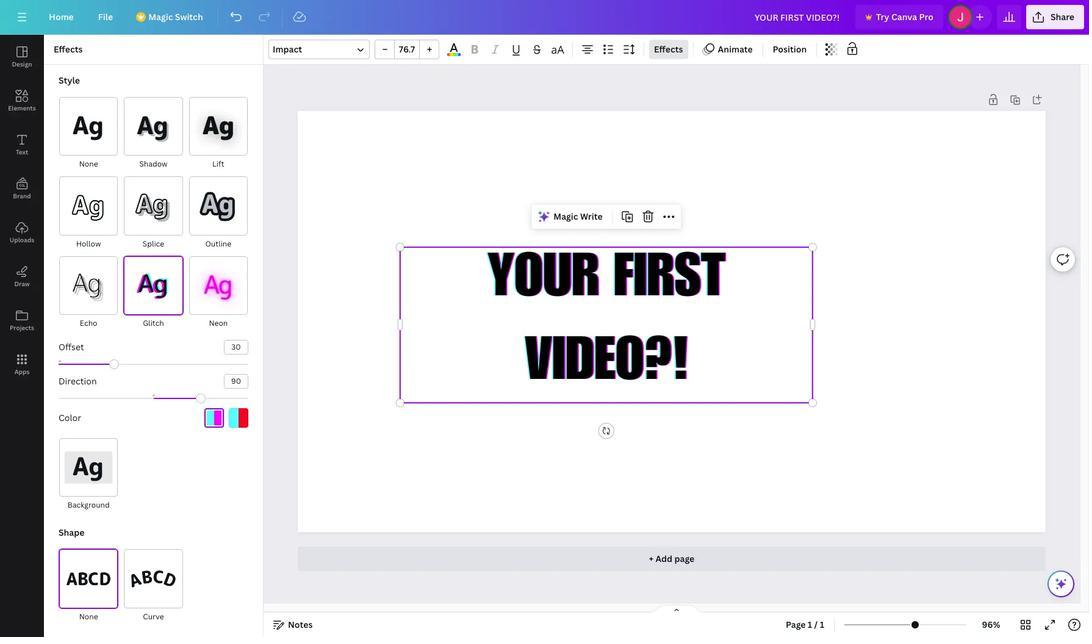 Task type: describe. For each thing, give the bounding box(es) containing it.
color
[[59, 412, 81, 424]]

echo
[[80, 318, 97, 328]]

– – number field
[[399, 43, 416, 55]]

elements
[[8, 104, 36, 112]]

share button
[[1027, 5, 1085, 29]]

uploads
[[10, 236, 34, 244]]

brand button
[[0, 167, 44, 211]]

side panel tab list
[[0, 35, 44, 386]]

outline button
[[188, 176, 248, 251]]

magic switch button
[[128, 5, 213, 29]]

1 effects from the left
[[54, 43, 83, 55]]

animate button
[[699, 40, 758, 59]]

home link
[[39, 5, 83, 29]]

effects inside effects dropdown button
[[654, 43, 683, 55]]

magic for magic switch
[[148, 11, 173, 23]]

direction
[[59, 375, 97, 387]]

2 1 from the left
[[820, 619, 825, 631]]

+ add page
[[649, 553, 695, 565]]

notes button
[[269, 615, 318, 635]]

page 1 / 1
[[786, 619, 825, 631]]

offset
[[59, 341, 84, 353]]

96%
[[983, 619, 1001, 631]]

canva assistant image
[[1054, 577, 1069, 592]]

apps
[[14, 368, 30, 376]]

#00ffff, #ff0000 image
[[229, 408, 248, 428]]

elements button
[[0, 79, 44, 123]]

text
[[16, 148, 28, 156]]

design
[[12, 60, 32, 68]]

lift
[[212, 159, 224, 169]]

projects
[[10, 324, 34, 332]]

notes
[[288, 619, 313, 631]]

neon
[[209, 318, 228, 328]]

page
[[675, 553, 695, 565]]

magic write button
[[534, 207, 608, 227]]

file button
[[88, 5, 123, 29]]

projects button
[[0, 299, 44, 342]]

Direction text field
[[225, 375, 248, 388]]

splice
[[143, 238, 164, 249]]

+
[[649, 553, 654, 565]]

draw button
[[0, 255, 44, 299]]

hollow button
[[59, 176, 119, 251]]

magic switch
[[148, 11, 203, 23]]

#00ffff, #ff00ff image
[[205, 408, 224, 428]]

curve button
[[124, 549, 184, 624]]

glitch
[[143, 318, 164, 328]]

1 1 from the left
[[808, 619, 813, 631]]

none button for style
[[59, 96, 119, 171]]

none for style
[[79, 159, 98, 169]]

position button
[[768, 40, 812, 59]]

effects button
[[650, 40, 688, 59]]



Task type: vqa. For each thing, say whether or not it's contained in the screenshot.
Style
yes



Task type: locate. For each thing, give the bounding box(es) containing it.
Offset text field
[[225, 341, 248, 354]]

2 none button from the top
[[59, 549, 119, 624]]

none button
[[59, 96, 119, 171], [59, 549, 119, 624]]

outline
[[205, 239, 231, 249]]

lift button
[[188, 96, 248, 171]]

text button
[[0, 123, 44, 167]]

shape element
[[59, 527, 248, 624]]

2 none from the top
[[79, 611, 98, 622]]

background
[[68, 500, 110, 511]]

shadow button
[[124, 96, 184, 171]]

effects
[[54, 43, 83, 55], [654, 43, 683, 55]]

your first video?!
[[488, 253, 726, 397]]

shadow
[[139, 159, 168, 169]]

none inside style element
[[79, 159, 98, 169]]

1 right /
[[820, 619, 825, 631]]

first
[[614, 253, 726, 313]]

position
[[773, 43, 807, 55]]

shape
[[59, 527, 85, 539]]

share
[[1051, 11, 1075, 23]]

design button
[[0, 35, 44, 79]]

impact button
[[269, 40, 370, 59]]

canva
[[892, 11, 918, 23]]

1 none button from the top
[[59, 96, 119, 171]]

try canva pro button
[[856, 5, 944, 29]]

write
[[581, 211, 603, 222]]

96% button
[[972, 615, 1012, 635]]

0 horizontal spatial effects
[[54, 43, 83, 55]]

add
[[656, 553, 673, 565]]

curve
[[143, 611, 164, 622]]

1 horizontal spatial magic
[[554, 211, 578, 222]]

group
[[375, 40, 440, 59]]

switch
[[175, 11, 203, 23]]

try
[[877, 11, 890, 23]]

video?!
[[525, 336, 689, 397]]

color range image
[[448, 53, 461, 56]]

your
[[488, 253, 600, 313]]

#00ffff, #ff00ff image
[[205, 408, 224, 428]]

1 left /
[[808, 619, 813, 631]]

magic write
[[554, 211, 603, 222]]

animate
[[718, 43, 753, 55]]

uploads button
[[0, 211, 44, 255]]

none button down shape
[[59, 549, 119, 624]]

1 vertical spatial none
[[79, 611, 98, 622]]

magic for magic write
[[554, 211, 578, 222]]

brand
[[13, 192, 31, 200]]

magic
[[148, 11, 173, 23], [554, 211, 578, 222]]

+ add page button
[[298, 547, 1046, 571]]

none inside shape element
[[79, 611, 98, 622]]

glitch button
[[124, 256, 184, 330]]

1 vertical spatial magic
[[554, 211, 578, 222]]

style
[[59, 74, 80, 86]]

1 horizontal spatial 1
[[820, 619, 825, 631]]

none for shape
[[79, 611, 98, 622]]

Design title text field
[[745, 5, 851, 29]]

none button inside shape element
[[59, 549, 119, 624]]

background button
[[59, 438, 119, 512]]

1 horizontal spatial effects
[[654, 43, 683, 55]]

/
[[815, 619, 818, 631]]

pro
[[920, 11, 934, 23]]

0 horizontal spatial 1
[[808, 619, 813, 631]]

none button down style
[[59, 96, 119, 171]]

effects up style
[[54, 43, 83, 55]]

apps button
[[0, 342, 44, 386]]

magic left switch
[[148, 11, 173, 23]]

magic left write on the right
[[554, 211, 578, 222]]

0 vertical spatial none
[[79, 159, 98, 169]]

impact
[[273, 43, 302, 55]]

1 none from the top
[[79, 159, 98, 169]]

try canva pro
[[877, 11, 934, 23]]

main menu bar
[[0, 0, 1090, 35]]

magic inside button
[[148, 11, 173, 23]]

0 vertical spatial magic
[[148, 11, 173, 23]]

hollow
[[76, 238, 101, 249]]

home
[[49, 11, 74, 23]]

none button for shape
[[59, 549, 119, 624]]

neon button
[[188, 256, 248, 330]]

file
[[98, 11, 113, 23]]

effects left animate popup button
[[654, 43, 683, 55]]

echo button
[[59, 256, 119, 330]]

2 effects from the left
[[654, 43, 683, 55]]

show pages image
[[647, 604, 706, 614]]

0 vertical spatial none button
[[59, 96, 119, 171]]

0 horizontal spatial magic
[[148, 11, 173, 23]]

style element
[[54, 74, 248, 512]]

#00ffff, #ff0000 image
[[229, 408, 248, 428]]

magic inside button
[[554, 211, 578, 222]]

1 vertical spatial none button
[[59, 549, 119, 624]]

draw
[[14, 280, 30, 288]]

1
[[808, 619, 813, 631], [820, 619, 825, 631]]

none
[[79, 159, 98, 169], [79, 611, 98, 622]]

page
[[786, 619, 806, 631]]

splice button
[[124, 176, 184, 251]]



